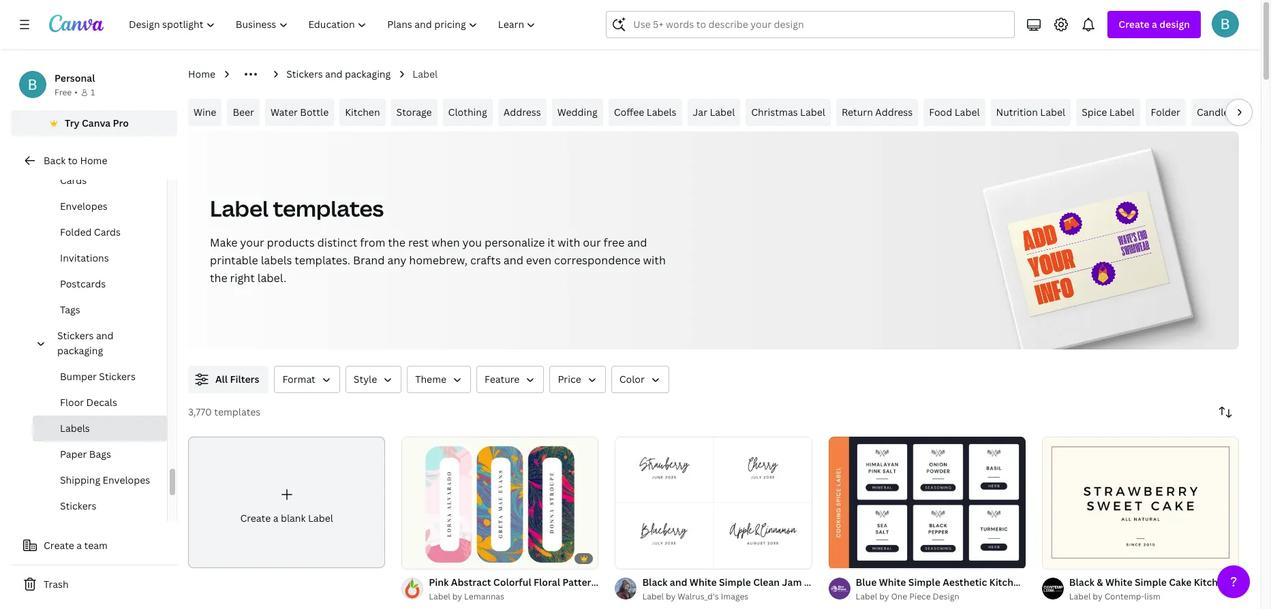 Task type: describe. For each thing, give the bounding box(es) containing it.
black and white simple clean jam storage label link
[[643, 575, 868, 590]]

candle
[[1197, 106, 1229, 119]]

templates.
[[295, 253, 350, 268]]

clothing and accessories button
[[52, 520, 159, 560]]

shipping envelopes link
[[33, 468, 167, 494]]

theme
[[415, 373, 447, 386]]

black for black and white simple clean jam storage label
[[643, 576, 668, 589]]

and inside stickers and packaging
[[96, 329, 113, 342]]

candle labels link
[[1192, 99, 1267, 126]]

label inside jar label link
[[710, 106, 735, 119]]

spice inside spice label link
[[1082, 106, 1107, 119]]

price
[[558, 373, 581, 386]]

piece
[[910, 591, 931, 603]]

stickers up decals
[[99, 370, 136, 383]]

stickers and packaging button
[[52, 323, 159, 364]]

jar
[[693, 106, 708, 119]]

beer
[[233, 106, 254, 119]]

create a blank label element
[[188, 437, 385, 568]]

label inside food label link
[[955, 106, 980, 119]]

and inside clothing and accessories
[[99, 526, 116, 539]]

shipping envelopes
[[60, 474, 150, 487]]

aesthetic
[[943, 576, 987, 589]]

brand
[[353, 253, 385, 268]]

try canva pro button
[[11, 110, 177, 136]]

0 horizontal spatial with
[[558, 235, 580, 250]]

folder
[[1151, 106, 1181, 119]]

rest
[[408, 235, 429, 250]]

create for create a blank label
[[240, 512, 271, 525]]

free
[[604, 235, 625, 250]]

pink abstract colorful floral pattern label image
[[402, 437, 599, 569]]

3,770
[[188, 406, 212, 419]]

address link
[[498, 99, 547, 126]]

templates for label templates
[[273, 194, 384, 223]]

personal
[[55, 72, 95, 85]]

Sort by button
[[1212, 399, 1239, 426]]

a for blank
[[273, 512, 279, 525]]

cake
[[1169, 576, 1192, 589]]

cooking
[[1071, 576, 1109, 589]]

top level navigation element
[[120, 11, 548, 38]]

•
[[74, 87, 78, 98]]

home link
[[188, 67, 216, 82]]

tags link
[[33, 297, 167, 323]]

0 horizontal spatial the
[[210, 271, 227, 286]]

create a blank label
[[240, 512, 333, 525]]

jar label link
[[688, 99, 741, 126]]

storage link
[[391, 99, 437, 126]]

food label link
[[924, 99, 986, 126]]

label by walrus_d's images link
[[643, 590, 812, 604]]

personalize
[[485, 235, 545, 250]]

label up the your on the top left of the page
[[210, 194, 269, 223]]

by inside black & white simple cake kitchen label label by contemp-lism
[[1093, 591, 1103, 603]]

postcards
[[60, 277, 106, 290]]

colorful
[[494, 576, 532, 589]]

create a blank label link
[[188, 437, 385, 568]]

label templates
[[210, 194, 384, 223]]

cards inside "link"
[[60, 174, 87, 187]]

trash
[[44, 578, 69, 591]]

kitchen link
[[340, 99, 386, 126]]

food label
[[929, 106, 980, 119]]

from
[[360, 235, 385, 250]]

label up lism
[[1139, 576, 1164, 589]]

Search search field
[[634, 12, 1007, 37]]

free
[[55, 87, 72, 98]]

floral
[[534, 576, 560, 589]]

folded cards link
[[33, 220, 167, 245]]

return
[[842, 106, 873, 119]]

water bottle
[[271, 106, 329, 119]]

pink abstract colorful floral pattern label link
[[429, 575, 625, 590]]

feature
[[485, 373, 520, 386]]

3,770 templates
[[188, 406, 261, 419]]

a for design
[[1152, 18, 1158, 31]]

wine
[[194, 106, 216, 119]]

design
[[1160, 18, 1190, 31]]

return address link
[[837, 99, 919, 126]]

back
[[44, 154, 66, 167]]

1
[[91, 87, 95, 98]]

label left walrus_d's
[[643, 591, 664, 603]]

abstract
[[451, 576, 491, 589]]

style
[[354, 373, 377, 386]]

lism
[[1145, 591, 1161, 603]]

cards link
[[33, 168, 167, 194]]

pro
[[113, 117, 129, 130]]

a for team
[[77, 539, 82, 552]]

by inside black and white simple clean jam storage label label by walrus_d's images
[[666, 591, 676, 603]]

simple inside blue white simple aesthetic kitchen property cooking spice label label by one piece design
[[909, 576, 941, 589]]

by inside pink abstract colorful floral pattern label label by lemannas
[[453, 591, 462, 603]]

blue white simple aesthetic kitchen property cooking spice label label by one piece design
[[856, 576, 1164, 603]]

even
[[526, 253, 552, 268]]

brad klo image
[[1212, 10, 1239, 37]]

homebrew,
[[409, 253, 468, 268]]

1 horizontal spatial home
[[188, 67, 216, 80]]

team
[[84, 539, 108, 552]]

you
[[463, 235, 482, 250]]

canva
[[82, 117, 111, 130]]

clothing link
[[443, 99, 493, 126]]

label by contemp-lism link
[[1070, 590, 1239, 604]]

label up storage link
[[413, 67, 438, 80]]

folded
[[60, 226, 92, 239]]

spice inside blue white simple aesthetic kitchen property cooking spice label label by one piece design
[[1111, 576, 1137, 589]]

paper bags link
[[33, 442, 167, 468]]

food
[[929, 106, 953, 119]]

bottle
[[300, 106, 329, 119]]

paper bags
[[60, 448, 111, 461]]

folder link
[[1146, 99, 1186, 126]]

create a team button
[[11, 532, 177, 560]]

water bottle link
[[265, 99, 334, 126]]

your
[[240, 235, 264, 250]]

label inside create a blank label 'element'
[[308, 512, 333, 525]]

label inside nutrition label link
[[1041, 106, 1066, 119]]

packaging inside button
[[57, 344, 103, 357]]

label by lemannas link
[[429, 590, 599, 604]]



Task type: locate. For each thing, give the bounding box(es) containing it.
1 vertical spatial the
[[210, 271, 227, 286]]

a left "blank"
[[273, 512, 279, 525]]

try
[[65, 117, 80, 130]]

create
[[1119, 18, 1150, 31], [240, 512, 271, 525], [44, 539, 74, 552]]

simple for black and white simple clean jam storage label
[[719, 576, 751, 589]]

1 horizontal spatial labels
[[647, 106, 677, 119]]

by down abstract
[[453, 591, 462, 603]]

stickers
[[286, 67, 323, 80], [57, 329, 94, 342], [99, 370, 136, 383], [60, 500, 97, 513]]

spice
[[1082, 106, 1107, 119], [1111, 576, 1137, 589]]

a inside button
[[77, 539, 82, 552]]

1 horizontal spatial templates
[[273, 194, 384, 223]]

label right christmas
[[800, 106, 826, 119]]

0 horizontal spatial clothing
[[57, 526, 96, 539]]

1 vertical spatial clothing
[[57, 526, 96, 539]]

0 vertical spatial with
[[558, 235, 580, 250]]

envelopes inside "link"
[[103, 474, 150, 487]]

and
[[325, 67, 343, 80], [628, 235, 647, 250], [504, 253, 524, 268], [96, 329, 113, 342], [99, 526, 116, 539], [670, 576, 688, 589]]

label right cake
[[1232, 576, 1258, 589]]

1 vertical spatial spice
[[1111, 576, 1137, 589]]

white for black & white simple cake kitchen label
[[1106, 576, 1133, 589]]

0 vertical spatial create
[[1119, 18, 1150, 31]]

and down personalize
[[504, 253, 524, 268]]

white
[[690, 576, 717, 589], [879, 576, 906, 589], [1106, 576, 1133, 589]]

label right jam
[[842, 576, 868, 589]]

invitations
[[60, 252, 109, 265]]

0 vertical spatial spice
[[1082, 106, 1107, 119]]

with right correspondence
[[643, 253, 666, 268]]

and up team
[[99, 526, 116, 539]]

2 horizontal spatial labels
[[1232, 106, 1262, 119]]

templates for 3,770 templates
[[214, 406, 261, 419]]

1 horizontal spatial simple
[[909, 576, 941, 589]]

paper
[[60, 448, 87, 461]]

0 horizontal spatial templates
[[214, 406, 261, 419]]

right
[[230, 271, 255, 286]]

spice up contemp-
[[1111, 576, 1137, 589]]

with right it
[[558, 235, 580, 250]]

stickers and packaging
[[286, 67, 391, 80], [57, 329, 113, 357]]

white up contemp-
[[1106, 576, 1133, 589]]

try canva pro
[[65, 117, 129, 130]]

1 vertical spatial packaging
[[57, 344, 103, 357]]

kitchen inside blue white simple aesthetic kitchen property cooking spice label label by one piece design
[[990, 576, 1025, 589]]

filters
[[230, 373, 259, 386]]

1 vertical spatial a
[[273, 512, 279, 525]]

1 black from the left
[[643, 576, 668, 589]]

floor
[[60, 396, 84, 409]]

and up bottle
[[325, 67, 343, 80]]

0 vertical spatial clothing
[[448, 106, 487, 119]]

coffee
[[614, 106, 645, 119]]

envelopes link
[[33, 194, 167, 220]]

label left folder
[[1110, 106, 1135, 119]]

folded cards
[[60, 226, 121, 239]]

pink abstract colorful floral pattern label label by lemannas
[[429, 576, 625, 603]]

stickers and packaging inside button
[[57, 329, 113, 357]]

clothing
[[448, 106, 487, 119], [57, 526, 96, 539]]

black and white simple clean jam storage label label by walrus_d's images
[[643, 576, 868, 603]]

simple inside black and white simple clean jam storage label label by walrus_d's images
[[719, 576, 751, 589]]

blue white simple aesthetic kitchen property cooking spice label link
[[856, 575, 1164, 590]]

white for black and white simple clean jam storage label
[[690, 576, 717, 589]]

and right 'free'
[[628, 235, 647, 250]]

1 horizontal spatial address
[[876, 106, 913, 119]]

0 horizontal spatial white
[[690, 576, 717, 589]]

with
[[558, 235, 580, 250], [643, 253, 666, 268]]

labels for candle labels
[[1232, 106, 1262, 119]]

a left team
[[77, 539, 82, 552]]

and up walrus_d's
[[670, 576, 688, 589]]

stickers and packaging up bottle
[[286, 67, 391, 80]]

white up walrus_d's
[[690, 576, 717, 589]]

labels right candle
[[1232, 106, 1262, 119]]

simple up the images
[[719, 576, 751, 589]]

black for black & white simple cake kitchen label
[[1070, 576, 1095, 589]]

free •
[[55, 87, 78, 98]]

white up one
[[879, 576, 906, 589]]

labels up paper
[[60, 422, 90, 435]]

1 vertical spatial storage
[[804, 576, 840, 589]]

and inside black and white simple clean jam storage label label by walrus_d's images
[[670, 576, 688, 589]]

stickers up water bottle
[[286, 67, 323, 80]]

clothing inside clothing and accessories
[[57, 526, 96, 539]]

1 horizontal spatial cards
[[94, 226, 121, 239]]

0 horizontal spatial black
[[643, 576, 668, 589]]

0 horizontal spatial spice
[[1082, 106, 1107, 119]]

0 horizontal spatial create
[[44, 539, 74, 552]]

1 vertical spatial home
[[80, 154, 107, 167]]

1 horizontal spatial spice
[[1111, 576, 1137, 589]]

&
[[1097, 576, 1104, 589]]

a inside dropdown button
[[1152, 18, 1158, 31]]

1 vertical spatial envelopes
[[103, 474, 150, 487]]

label down pink
[[429, 591, 451, 603]]

clothing up create a team
[[57, 526, 96, 539]]

storage right jam
[[804, 576, 840, 589]]

address right clothing link
[[504, 106, 541, 119]]

0 vertical spatial templates
[[273, 194, 384, 223]]

format button
[[274, 366, 340, 393]]

floor decals
[[60, 396, 117, 409]]

accessories
[[57, 541, 111, 554]]

create left the design
[[1119, 18, 1150, 31]]

create for create a design
[[1119, 18, 1150, 31]]

1 white from the left
[[690, 576, 717, 589]]

packaging
[[345, 67, 391, 80], [57, 344, 103, 357]]

create for create a team
[[44, 539, 74, 552]]

bags
[[89, 448, 111, 461]]

0 horizontal spatial home
[[80, 154, 107, 167]]

kitchen left property
[[990, 576, 1025, 589]]

0 horizontal spatial kitchen
[[345, 106, 380, 119]]

black & white simple cake kitchen label image
[[1042, 437, 1239, 569]]

pattern
[[563, 576, 597, 589]]

4 by from the left
[[1093, 591, 1103, 603]]

0 horizontal spatial stickers and packaging
[[57, 329, 113, 357]]

simple up lism
[[1135, 576, 1167, 589]]

2 address from the left
[[876, 106, 913, 119]]

make your products distinct from the rest when you personalize it with our free and printable labels templates. brand any homebrew, crafts and even correspondence with the right label.
[[210, 235, 666, 286]]

simple up piece
[[909, 576, 941, 589]]

stickers down tags
[[57, 329, 94, 342]]

by down &
[[1093, 591, 1103, 603]]

white inside blue white simple aesthetic kitchen property cooking spice label label by one piece design
[[879, 576, 906, 589]]

christmas
[[752, 106, 798, 119]]

wine link
[[188, 99, 222, 126]]

create left "blank"
[[240, 512, 271, 525]]

any
[[388, 253, 407, 268]]

1 horizontal spatial clothing
[[448, 106, 487, 119]]

2 black from the left
[[1070, 576, 1095, 589]]

stickers and packaging up bumper
[[57, 329, 113, 357]]

price button
[[550, 366, 606, 393]]

format
[[283, 373, 316, 386]]

blue
[[856, 576, 877, 589]]

packaging up bumper
[[57, 344, 103, 357]]

0 vertical spatial envelopes
[[60, 200, 108, 213]]

walrus_d's
[[678, 591, 719, 603]]

1 address from the left
[[504, 106, 541, 119]]

feature button
[[477, 366, 544, 393]]

storage right kitchen link
[[397, 106, 432, 119]]

0 horizontal spatial simple
[[719, 576, 751, 589]]

2 white from the left
[[879, 576, 906, 589]]

0 horizontal spatial cards
[[60, 174, 87, 187]]

spice label link
[[1077, 99, 1140, 126]]

by left one
[[880, 591, 889, 603]]

label right pattern
[[600, 576, 625, 589]]

a left the design
[[1152, 18, 1158, 31]]

coffee labels
[[614, 106, 677, 119]]

style button
[[346, 366, 402, 393]]

1 vertical spatial stickers and packaging
[[57, 329, 113, 357]]

spice label
[[1082, 106, 1135, 119]]

label down 'blue'
[[856, 591, 878, 603]]

1 horizontal spatial storage
[[804, 576, 840, 589]]

envelopes up the folded cards
[[60, 200, 108, 213]]

kitchen right cake
[[1194, 576, 1230, 589]]

images
[[721, 591, 749, 603]]

1 horizontal spatial with
[[643, 253, 666, 268]]

packaging up kitchen link
[[345, 67, 391, 80]]

2 horizontal spatial kitchen
[[1194, 576, 1230, 589]]

envelopes down paper bags link
[[103, 474, 150, 487]]

kitchen inside black & white simple cake kitchen label label by contemp-lism
[[1194, 576, 1230, 589]]

stickers inside button
[[57, 329, 94, 342]]

0 horizontal spatial labels
[[60, 422, 90, 435]]

address
[[504, 106, 541, 119], [876, 106, 913, 119]]

kitchen right bottle
[[345, 106, 380, 119]]

label down the cooking
[[1070, 591, 1091, 603]]

2 horizontal spatial simple
[[1135, 576, 1167, 589]]

0 vertical spatial home
[[188, 67, 216, 80]]

0 vertical spatial a
[[1152, 18, 1158, 31]]

0 horizontal spatial a
[[77, 539, 82, 552]]

simple for black & white simple cake kitchen label
[[1135, 576, 1167, 589]]

1 horizontal spatial the
[[388, 235, 406, 250]]

1 vertical spatial templates
[[214, 406, 261, 419]]

label inside spice label link
[[1110, 106, 1135, 119]]

1 horizontal spatial stickers and packaging
[[286, 67, 391, 80]]

labels for coffee labels
[[647, 106, 677, 119]]

label right food
[[955, 106, 980, 119]]

our
[[583, 235, 601, 250]]

by left walrus_d's
[[666, 591, 676, 603]]

0 horizontal spatial address
[[504, 106, 541, 119]]

simple
[[719, 576, 751, 589], [909, 576, 941, 589], [1135, 576, 1167, 589]]

2 simple from the left
[[909, 576, 941, 589]]

white inside black and white simple clean jam storage label label by walrus_d's images
[[690, 576, 717, 589]]

the down printable
[[210, 271, 227, 286]]

home up wine
[[188, 67, 216, 80]]

0 vertical spatial the
[[388, 235, 406, 250]]

3 simple from the left
[[1135, 576, 1167, 589]]

2 vertical spatial a
[[77, 539, 82, 552]]

label right "blank"
[[308, 512, 333, 525]]

color button
[[611, 366, 669, 393]]

cards down to
[[60, 174, 87, 187]]

christmas label
[[752, 106, 826, 119]]

jar label
[[693, 106, 735, 119]]

products
[[267, 235, 315, 250]]

coffee labels link
[[609, 99, 682, 126]]

decals
[[86, 396, 117, 409]]

black and white simple clean jam storage label image
[[615, 437, 812, 569]]

trash link
[[11, 571, 177, 599]]

white inside black & white simple cake kitchen label label by contemp-lism
[[1106, 576, 1133, 589]]

labels
[[647, 106, 677, 119], [1232, 106, 1262, 119], [60, 422, 90, 435]]

label right nutrition
[[1041, 106, 1066, 119]]

2 horizontal spatial a
[[1152, 18, 1158, 31]]

2 by from the left
[[666, 591, 676, 603]]

label templates image
[[949, 132, 1239, 350], [1007, 190, 1170, 317]]

black & white simple cake kitchen label label by contemp-lism
[[1070, 576, 1258, 603]]

templates down all filters
[[214, 406, 261, 419]]

1 horizontal spatial create
[[240, 512, 271, 525]]

clothing right storage link
[[448, 106, 487, 119]]

candle labels
[[1197, 106, 1262, 119]]

1 horizontal spatial packaging
[[345, 67, 391, 80]]

cards down the envelopes link
[[94, 226, 121, 239]]

templates up distinct
[[273, 194, 384, 223]]

home
[[188, 67, 216, 80], [80, 154, 107, 167]]

christmas label link
[[746, 99, 831, 126]]

1 simple from the left
[[719, 576, 751, 589]]

label inside christmas label link
[[800, 106, 826, 119]]

water
[[271, 106, 298, 119]]

blue white simple aesthetic kitchen property cooking spice label image
[[829, 437, 1026, 569]]

by inside blue white simple aesthetic kitchen property cooking spice label label by one piece design
[[880, 591, 889, 603]]

make
[[210, 235, 238, 250]]

1 horizontal spatial a
[[273, 512, 279, 525]]

a inside 'element'
[[273, 512, 279, 525]]

stickers link
[[33, 494, 167, 520]]

2 vertical spatial create
[[44, 539, 74, 552]]

kitchen
[[345, 106, 380, 119], [990, 576, 1025, 589], [1194, 576, 1230, 589]]

clean
[[754, 576, 780, 589]]

create inside 'element'
[[240, 512, 271, 525]]

1 horizontal spatial kitchen
[[990, 576, 1025, 589]]

label.
[[258, 271, 286, 286]]

create left team
[[44, 539, 74, 552]]

stickers down shipping
[[60, 500, 97, 513]]

1 by from the left
[[453, 591, 462, 603]]

address right return
[[876, 106, 913, 119]]

simple inside black & white simple cake kitchen label label by contemp-lism
[[1135, 576, 1167, 589]]

1 vertical spatial with
[[643, 253, 666, 268]]

label right the jar at top right
[[710, 106, 735, 119]]

contemp-
[[1105, 591, 1145, 603]]

0 vertical spatial stickers and packaging
[[286, 67, 391, 80]]

clothing for clothing and accessories
[[57, 526, 96, 539]]

1 vertical spatial cards
[[94, 226, 121, 239]]

return address
[[842, 106, 913, 119]]

clothing for clothing
[[448, 106, 487, 119]]

None search field
[[606, 11, 1015, 38]]

0 horizontal spatial storage
[[397, 106, 432, 119]]

1 horizontal spatial black
[[1070, 576, 1095, 589]]

black inside black and white simple clean jam storage label label by walrus_d's images
[[643, 576, 668, 589]]

and down tags 'link' at the left
[[96, 329, 113, 342]]

create inside button
[[44, 539, 74, 552]]

labels right coffee
[[647, 106, 677, 119]]

correspondence
[[554, 253, 641, 268]]

create a team
[[44, 539, 108, 552]]

2 horizontal spatial create
[[1119, 18, 1150, 31]]

3 by from the left
[[880, 591, 889, 603]]

the up "any"
[[388, 235, 406, 250]]

1 vertical spatial create
[[240, 512, 271, 525]]

jam
[[782, 576, 802, 589]]

nutrition label link
[[991, 99, 1071, 126]]

spice right the nutrition label
[[1082, 106, 1107, 119]]

0 vertical spatial cards
[[60, 174, 87, 187]]

home right to
[[80, 154, 107, 167]]

3 white from the left
[[1106, 576, 1133, 589]]

0 vertical spatial storage
[[397, 106, 432, 119]]

a
[[1152, 18, 1158, 31], [273, 512, 279, 525], [77, 539, 82, 552]]

nutrition
[[996, 106, 1038, 119]]

1 horizontal spatial white
[[879, 576, 906, 589]]

0 vertical spatial packaging
[[345, 67, 391, 80]]

storage inside black and white simple clean jam storage label label by walrus_d's images
[[804, 576, 840, 589]]

black inside black & white simple cake kitchen label label by contemp-lism
[[1070, 576, 1095, 589]]

0 horizontal spatial packaging
[[57, 344, 103, 357]]

invitations link
[[33, 245, 167, 271]]

create inside dropdown button
[[1119, 18, 1150, 31]]

2 horizontal spatial white
[[1106, 576, 1133, 589]]



Task type: vqa. For each thing, say whether or not it's contained in the screenshot.
Label
yes



